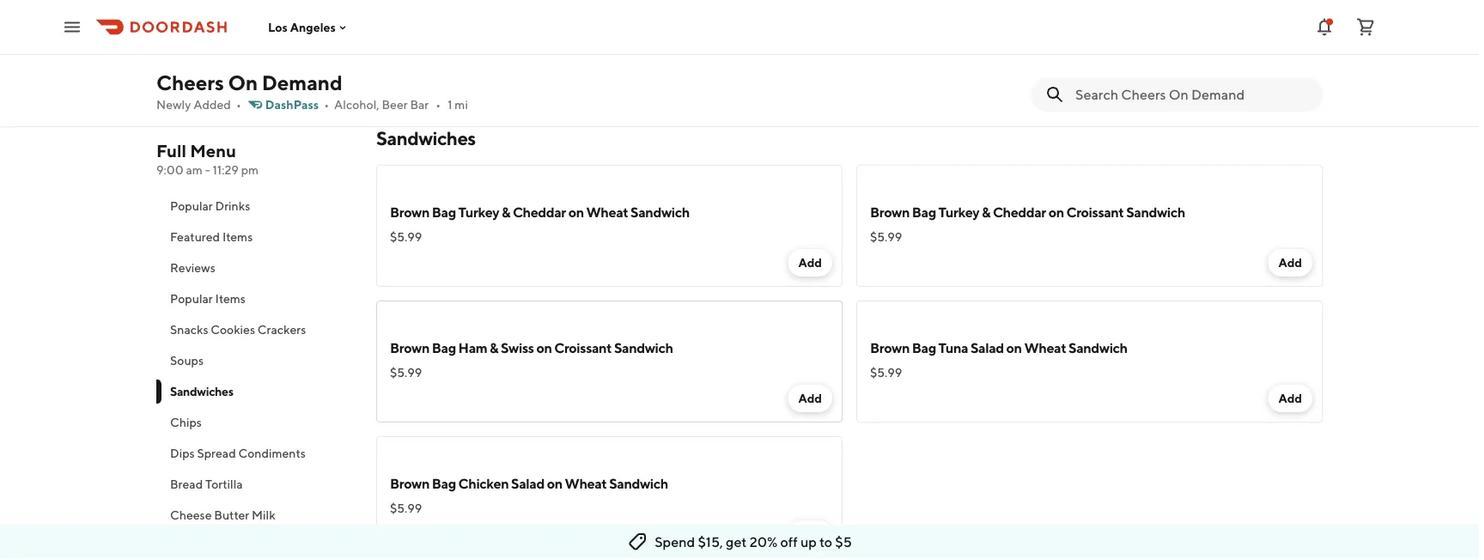Task type: vqa. For each thing, say whether or not it's contained in the screenshot.
sashimi, on the right of page
no



Task type: describe. For each thing, give the bounding box(es) containing it.
popular drinks button
[[156, 191, 356, 222]]

dashpass •
[[265, 97, 329, 112]]

on for brown bag ham & swiss on croissant sandwich
[[536, 340, 552, 356]]

wheat for brown bag tuna salad on wheat sandwich
[[1024, 340, 1066, 356]]

brown for brown bag ham & swiss on croissant sandwich
[[390, 340, 429, 356]]

turkey for brown bag turkey & cheddar on wheat sandwich
[[458, 204, 499, 220]]

sandwich for brown bag turkey & cheddar on wheat sandwich
[[631, 204, 690, 220]]

to
[[819, 534, 832, 550]]

bag for brown bag chicken salad on wheat sandwich
[[432, 475, 456, 492]]

dips spread condiments button
[[156, 438, 356, 469]]

mi
[[455, 97, 468, 112]]

on for brown bag turkey & cheddar on croissant sandwich
[[1048, 204, 1064, 220]]

notification bell image
[[1314, 17, 1335, 37]]

cheese butter milk
[[170, 508, 275, 522]]

alcohol, beer bar • 1 mi
[[334, 97, 468, 112]]

& for brown bag ham & swiss on croissant sandwich
[[490, 340, 498, 356]]

$5.99 for brown bag ham & swiss on croissant sandwich
[[390, 365, 422, 380]]

Item Search search field
[[1075, 85, 1309, 104]]

11:29
[[213, 163, 239, 177]]

alcohol,
[[334, 97, 379, 112]]

bread tortilla button
[[156, 469, 356, 500]]

featured items
[[170, 230, 253, 244]]

cheers
[[156, 70, 224, 94]]

brown for brown bag chicken salad on wheat sandwich
[[390, 475, 429, 492]]

$5.99 for brown bag chicken salad on wheat sandwich
[[390, 501, 422, 515]]

1 • from the left
[[236, 97, 241, 112]]

croissant for swiss
[[554, 340, 612, 356]]

brown bag chicken salad on wheat sandwich
[[390, 475, 668, 492]]

turkey for brown bag turkey & cheddar on croissant sandwich
[[938, 204, 979, 220]]

$15,
[[698, 534, 723, 550]]

off
[[780, 534, 798, 550]]

0 horizontal spatial sandwiches
[[170, 384, 233, 399]]

$5.99 for brown bag turkey & cheddar on wheat sandwich
[[390, 230, 422, 244]]

condiments
[[238, 446, 306, 460]]

soups button
[[156, 345, 356, 376]]

reviews button
[[156, 253, 356, 283]]

add for brown bag chicken salad on wheat sandwich
[[798, 527, 822, 541]]

cheese butter milk button
[[156, 500, 356, 531]]

los angeles button
[[268, 20, 349, 34]]

cookies
[[211, 323, 255, 337]]

cheddar for croissant
[[993, 204, 1046, 220]]

spend
[[655, 534, 695, 550]]

1
[[448, 97, 452, 112]]

brown bag turkey & cheddar on wheat sandwich
[[390, 204, 690, 220]]

brown bag ham & swiss on croissant sandwich
[[390, 340, 673, 356]]

snacks cookies crackers
[[170, 323, 306, 337]]

3 • from the left
[[436, 97, 441, 112]]

add for brown bag turkey & cheddar on wheat sandwich
[[798, 256, 822, 270]]

sandwich for brown bag ham & swiss on croissant sandwich
[[614, 340, 673, 356]]

demand
[[262, 70, 342, 94]]

add for brown bag turkey & cheddar on croissant sandwich
[[1278, 256, 1302, 270]]

am
[[186, 163, 203, 177]]

brown bag tuna salad on wheat sandwich
[[870, 340, 1127, 356]]

salad for tuna
[[970, 340, 1004, 356]]

add button for brown bag ham & swiss on croissant sandwich
[[788, 385, 832, 412]]

& for brown bag turkey & cheddar on wheat sandwich
[[502, 204, 510, 220]]

bag for brown bag turkey & cheddar on wheat sandwich
[[432, 204, 456, 220]]

popular items button
[[156, 283, 356, 314]]

los
[[268, 20, 288, 34]]

get
[[726, 534, 747, 550]]

add button for brown bag tuna salad on wheat sandwich
[[1268, 385, 1312, 412]]

reviews
[[170, 261, 215, 275]]

salad for chicken
[[511, 475, 544, 492]]

featured
[[170, 230, 220, 244]]

$5.99 for brown bag turkey & cheddar on croissant sandwich
[[870, 230, 902, 244]]

bread
[[170, 477, 203, 491]]

0 vertical spatial sandwiches
[[376, 127, 476, 149]]

newly
[[156, 97, 191, 112]]

popular drinks
[[170, 199, 250, 213]]

2 • from the left
[[324, 97, 329, 112]]

chips
[[170, 415, 202, 429]]



Task type: locate. For each thing, give the bounding box(es) containing it.
2 horizontal spatial &
[[982, 204, 990, 220]]

add button for brown bag turkey & cheddar on wheat sandwich
[[788, 249, 832, 277]]

cheddar for wheat
[[513, 204, 566, 220]]

items for featured items
[[222, 230, 253, 244]]

sandwiches down 'bar'
[[376, 127, 476, 149]]

items inside "button"
[[215, 292, 246, 306]]

bread tortilla
[[170, 477, 243, 491]]

sandwiches
[[376, 127, 476, 149], [170, 384, 233, 399]]

angeles
[[290, 20, 336, 34]]

salad right tuna
[[970, 340, 1004, 356]]

items inside button
[[222, 230, 253, 244]]

0 vertical spatial wheat
[[586, 204, 628, 220]]

newly added •
[[156, 97, 241, 112]]

0 vertical spatial croissant
[[1066, 204, 1124, 220]]

2 vertical spatial wheat
[[565, 475, 607, 492]]

0 horizontal spatial croissant
[[554, 340, 612, 356]]

on
[[568, 204, 584, 220], [1048, 204, 1064, 220], [536, 340, 552, 356], [1006, 340, 1022, 356], [547, 475, 562, 492]]

1 cheddar from the left
[[513, 204, 566, 220]]

0 horizontal spatial •
[[236, 97, 241, 112]]

add for brown bag tuna salad on wheat sandwich
[[1278, 391, 1302, 405]]

featured items button
[[156, 222, 356, 253]]

spend $15, get 20% off up to $5
[[655, 534, 852, 550]]

chips button
[[156, 407, 356, 438]]

brown bag turkey & cheddar on croissant sandwich
[[870, 204, 1185, 220]]

1 vertical spatial wheat
[[1024, 340, 1066, 356]]

brown for brown bag turkey & cheddar on wheat sandwich
[[390, 204, 429, 220]]

snacks cookies crackers button
[[156, 314, 356, 345]]

popular up "featured"
[[170, 199, 213, 213]]

$5.99
[[390, 230, 422, 244], [870, 230, 902, 244], [390, 365, 422, 380], [870, 365, 902, 380], [390, 501, 422, 515]]

crackers
[[258, 323, 306, 337]]

add button for brown bag turkey & cheddar on croissant sandwich
[[1268, 249, 1312, 277]]

croissant
[[1066, 204, 1124, 220], [554, 340, 612, 356]]

0 horizontal spatial cheddar
[[513, 204, 566, 220]]

bag for brown bag ham & swiss on croissant sandwich
[[432, 340, 456, 356]]

items for popular items
[[215, 292, 246, 306]]

bag for brown bag tuna salad on wheat sandwich
[[912, 340, 936, 356]]

1 vertical spatial items
[[215, 292, 246, 306]]

1 horizontal spatial sandwiches
[[376, 127, 476, 149]]

ham
[[458, 340, 487, 356]]

bag for brown bag turkey & cheddar on croissant sandwich
[[912, 204, 936, 220]]

spread
[[197, 446, 236, 460]]

dips
[[170, 446, 195, 460]]

sandwich
[[631, 204, 690, 220], [1126, 204, 1185, 220], [614, 340, 673, 356], [1068, 340, 1127, 356], [609, 475, 668, 492]]

add
[[798, 256, 822, 270], [1278, 256, 1302, 270], [798, 391, 822, 405], [1278, 391, 1302, 405], [798, 527, 822, 541]]

brown for brown bag turkey & cheddar on croissant sandwich
[[870, 204, 910, 220]]

cheers on demand
[[156, 70, 342, 94]]

added
[[193, 97, 231, 112]]

&
[[502, 204, 510, 220], [982, 204, 990, 220], [490, 340, 498, 356]]

1 popular from the top
[[170, 199, 213, 213]]

1 turkey from the left
[[458, 204, 499, 220]]

add button
[[788, 249, 832, 277], [1268, 249, 1312, 277], [788, 385, 832, 412], [1268, 385, 1312, 412], [788, 520, 832, 548]]

20%
[[749, 534, 778, 550]]

on for brown bag turkey & cheddar on wheat sandwich
[[568, 204, 584, 220]]

1 horizontal spatial croissant
[[1066, 204, 1124, 220]]

popular down reviews
[[170, 292, 213, 306]]

1 horizontal spatial •
[[324, 97, 329, 112]]

1 vertical spatial popular
[[170, 292, 213, 306]]

•
[[236, 97, 241, 112], [324, 97, 329, 112], [436, 97, 441, 112]]

wheat
[[586, 204, 628, 220], [1024, 340, 1066, 356], [565, 475, 607, 492]]

bar
[[410, 97, 429, 112]]

items down drinks on the left top of the page
[[222, 230, 253, 244]]

$5
[[835, 534, 852, 550]]

2 turkey from the left
[[938, 204, 979, 220]]

0 vertical spatial salad
[[970, 340, 1004, 356]]

2 cheddar from the left
[[993, 204, 1046, 220]]

& for brown bag turkey & cheddar on croissant sandwich
[[982, 204, 990, 220]]

tortilla
[[205, 477, 243, 491]]

beer
[[382, 97, 408, 112]]

1 vertical spatial croissant
[[554, 340, 612, 356]]

wheat for brown bag chicken salad on wheat sandwich
[[565, 475, 607, 492]]

1 vertical spatial sandwiches
[[170, 384, 233, 399]]

brown
[[390, 204, 429, 220], [870, 204, 910, 220], [390, 340, 429, 356], [870, 340, 910, 356], [390, 475, 429, 492]]

9:00
[[156, 163, 183, 177]]

snacks
[[170, 323, 208, 337]]

up
[[800, 534, 817, 550]]

1 vertical spatial salad
[[511, 475, 544, 492]]

swiss
[[501, 340, 534, 356]]

• left 1 at the left of the page
[[436, 97, 441, 112]]

add for brown bag ham & swiss on croissant sandwich
[[798, 391, 822, 405]]

0 horizontal spatial salad
[[511, 475, 544, 492]]

0 vertical spatial popular
[[170, 199, 213, 213]]

popular
[[170, 199, 213, 213], [170, 292, 213, 306]]

cheese
[[170, 508, 212, 522]]

0 items, open order cart image
[[1355, 17, 1376, 37]]

croissant for cheddar
[[1066, 204, 1124, 220]]

drinks
[[215, 199, 250, 213]]

menu
[[190, 141, 236, 161]]

open menu image
[[62, 17, 82, 37]]

• down the on
[[236, 97, 241, 112]]

bag
[[432, 204, 456, 220], [912, 204, 936, 220], [432, 340, 456, 356], [912, 340, 936, 356], [432, 475, 456, 492]]

0 vertical spatial items
[[222, 230, 253, 244]]

salad right 'chicken'
[[511, 475, 544, 492]]

cheddar
[[513, 204, 566, 220], [993, 204, 1046, 220]]

items up cookies
[[215, 292, 246, 306]]

$5.99 for brown bag tuna salad on wheat sandwich
[[870, 365, 902, 380]]

2 horizontal spatial •
[[436, 97, 441, 112]]

dips spread condiments
[[170, 446, 306, 460]]

popular for popular drinks
[[170, 199, 213, 213]]

dashpass
[[265, 97, 319, 112]]

1 horizontal spatial salad
[[970, 340, 1004, 356]]

brown for brown bag tuna salad on wheat sandwich
[[870, 340, 910, 356]]

0 horizontal spatial turkey
[[458, 204, 499, 220]]

pm
[[241, 163, 259, 177]]

full menu 9:00 am - 11:29 pm
[[156, 141, 259, 177]]

add button for brown bag chicken salad on wheat sandwich
[[788, 520, 832, 548]]

popular for popular items
[[170, 292, 213, 306]]

milk
[[252, 508, 275, 522]]

tuna
[[938, 340, 968, 356]]

los angeles
[[268, 20, 336, 34]]

0 horizontal spatial &
[[490, 340, 498, 356]]

1 horizontal spatial turkey
[[938, 204, 979, 220]]

2 popular from the top
[[170, 292, 213, 306]]

1 horizontal spatial &
[[502, 204, 510, 220]]

• left alcohol,
[[324, 97, 329, 112]]

full
[[156, 141, 186, 161]]

turkey
[[458, 204, 499, 220], [938, 204, 979, 220]]

sandwich for brown bag turkey & cheddar on croissant sandwich
[[1126, 204, 1185, 220]]

butter
[[214, 508, 249, 522]]

chicken
[[458, 475, 509, 492]]

on
[[228, 70, 258, 94]]

salad
[[970, 340, 1004, 356], [511, 475, 544, 492]]

1 horizontal spatial cheddar
[[993, 204, 1046, 220]]

items
[[222, 230, 253, 244], [215, 292, 246, 306]]

soups
[[170, 353, 204, 368]]

popular items
[[170, 292, 246, 306]]

sandwiches down soups
[[170, 384, 233, 399]]

-
[[205, 163, 210, 177]]



